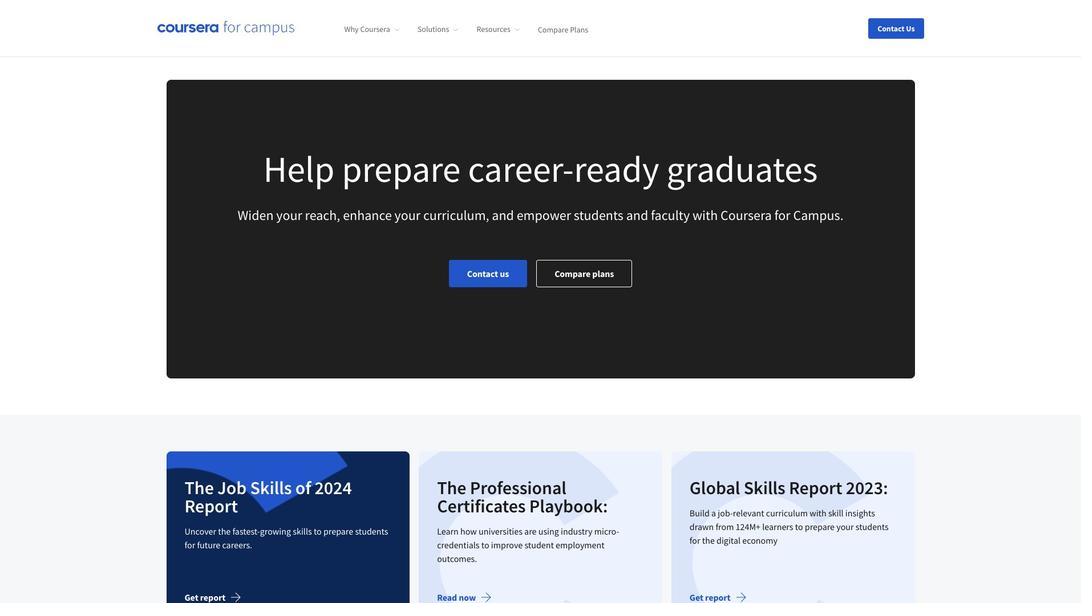 Task type: describe. For each thing, give the bounding box(es) containing it.
curriculum
[[766, 508, 808, 519]]

1 and from the left
[[492, 206, 514, 224]]

contact us
[[878, 23, 915, 33]]

to inside learn how universities are using industry micro- credentials to improve student employment outcomes.
[[481, 540, 489, 551]]

build a job-relevant curriculum with skill insights drawn from 124m+ learners to prepare your students for the digital economy
[[690, 508, 889, 547]]

to inside build a job-relevant curriculum with skill insights drawn from 124m+ learners to prepare your students for the digital economy
[[795, 521, 803, 533]]

help prepare career-ready graduates
[[263, 146, 818, 192]]

contact us button
[[869, 18, 924, 39]]

with inside build a job-relevant curriculum with skill insights drawn from 124m+ learners to prepare your students for the digital economy
[[810, 508, 827, 519]]

contact us
[[467, 268, 509, 279]]

get report for the job skills of 2024 report
[[185, 592, 226, 604]]

using
[[538, 526, 559, 537]]

report for global skills report 2023:
[[705, 592, 731, 604]]

compare plans
[[555, 268, 614, 279]]

outcomes.
[[437, 553, 477, 565]]

compare plans
[[538, 24, 588, 34]]

the inside uncover the fastest-growing skills to prepare students for future careers.
[[218, 526, 231, 537]]

1 horizontal spatial students
[[574, 206, 624, 224]]

skills inside the job skills of 2024 report
[[250, 477, 292, 500]]

help
[[263, 146, 335, 192]]

read
[[437, 592, 457, 604]]

the for the professional certificates playbook:
[[437, 477, 466, 500]]

the professional certificates playbook:
[[437, 477, 608, 518]]

faculty
[[651, 206, 690, 224]]

certificates
[[437, 495, 526, 518]]

from
[[716, 521, 734, 533]]

plans
[[592, 268, 614, 279]]

0 horizontal spatial coursera
[[360, 24, 390, 34]]

2024
[[315, 477, 352, 500]]

report inside the job skills of 2024 report
[[185, 495, 238, 518]]

compare for compare plans
[[555, 268, 591, 279]]

resources
[[477, 24, 511, 34]]

how
[[461, 526, 477, 537]]

uncover
[[185, 526, 216, 537]]

1 vertical spatial coursera
[[721, 206, 772, 224]]

drawn
[[690, 521, 714, 533]]

why coursera
[[344, 24, 390, 34]]

compare for compare plans
[[538, 24, 569, 34]]

widen
[[238, 206, 274, 224]]

1 horizontal spatial report
[[789, 477, 842, 500]]

contact us link
[[449, 260, 527, 287]]

1 horizontal spatial your
[[395, 206, 421, 224]]

get for the job skills of 2024 report
[[185, 592, 198, 604]]

professional
[[470, 477, 567, 500]]

campus.
[[793, 206, 844, 224]]

relevant
[[733, 508, 764, 519]]

compare plans link
[[538, 24, 588, 34]]

career-
[[468, 146, 574, 192]]

learners
[[762, 521, 793, 533]]

compare plans link
[[536, 260, 632, 287]]

get report for global skills report 2023:
[[690, 592, 731, 604]]



Task type: locate. For each thing, give the bounding box(es) containing it.
2 horizontal spatial students
[[856, 521, 889, 533]]

contact
[[878, 23, 905, 33], [467, 268, 498, 279]]

skills left of
[[250, 477, 292, 500]]

the inside build a job-relevant curriculum with skill insights drawn from 124m+ learners to prepare your students for the digital economy
[[702, 535, 715, 547]]

1 horizontal spatial the
[[702, 535, 715, 547]]

2 skills from the left
[[744, 477, 786, 500]]

to
[[795, 521, 803, 533], [314, 526, 322, 537], [481, 540, 489, 551]]

prepare inside uncover the fastest-growing skills to prepare students for future careers.
[[324, 526, 353, 537]]

0 horizontal spatial students
[[355, 526, 388, 537]]

to inside uncover the fastest-growing skills to prepare students for future careers.
[[314, 526, 322, 537]]

2 get report button from the left
[[690, 584, 756, 604]]

124m+
[[736, 521, 761, 533]]

1 get from the left
[[185, 592, 198, 604]]

and left empower
[[492, 206, 514, 224]]

get report button for global skills report 2023:
[[690, 584, 756, 604]]

growing
[[260, 526, 291, 537]]

industry
[[561, 526, 593, 537]]

2 horizontal spatial to
[[795, 521, 803, 533]]

0 horizontal spatial get
[[185, 592, 198, 604]]

get report button
[[185, 584, 251, 604], [690, 584, 756, 604]]

1 skills from the left
[[250, 477, 292, 500]]

1 vertical spatial with
[[810, 508, 827, 519]]

for inside uncover the fastest-growing skills to prepare students for future careers.
[[185, 540, 195, 551]]

global
[[690, 477, 740, 500]]

1 report from the left
[[200, 592, 226, 604]]

widen your reach, enhance your curriculum, and empower students and faculty with coursera for campus.
[[238, 206, 844, 224]]

0 horizontal spatial report
[[185, 495, 238, 518]]

2 horizontal spatial your
[[837, 521, 854, 533]]

the up learn
[[437, 477, 466, 500]]

job
[[217, 477, 247, 500]]

0 horizontal spatial report
[[200, 592, 226, 604]]

skills
[[250, 477, 292, 500], [744, 477, 786, 500]]

universities
[[479, 526, 523, 537]]

skill
[[828, 508, 844, 519]]

the
[[218, 526, 231, 537], [702, 535, 715, 547]]

are
[[524, 526, 537, 537]]

why coursera link
[[344, 24, 399, 34]]

enhance
[[343, 206, 392, 224]]

the up careers.
[[218, 526, 231, 537]]

job-
[[718, 508, 733, 519]]

0 horizontal spatial for
[[185, 540, 195, 551]]

1 horizontal spatial to
[[481, 540, 489, 551]]

the inside the job skills of 2024 report
[[185, 477, 214, 500]]

0 horizontal spatial get report
[[185, 592, 226, 604]]

0 horizontal spatial and
[[492, 206, 514, 224]]

1 horizontal spatial for
[[690, 535, 700, 547]]

report up the skill
[[789, 477, 842, 500]]

compare
[[538, 24, 569, 34], [555, 268, 591, 279]]

students
[[574, 206, 624, 224], [856, 521, 889, 533], [355, 526, 388, 537]]

graduates
[[667, 146, 818, 192]]

report
[[789, 477, 842, 500], [185, 495, 238, 518]]

1 get report button from the left
[[185, 584, 251, 604]]

global skills report 2023:
[[690, 477, 888, 500]]

plans
[[570, 24, 588, 34]]

2 get from the left
[[690, 592, 704, 604]]

for left campus. on the top right of the page
[[775, 206, 791, 224]]

2 horizontal spatial for
[[775, 206, 791, 224]]

playbook:
[[529, 495, 608, 518]]

1 horizontal spatial skills
[[744, 477, 786, 500]]

skills
[[293, 526, 312, 537]]

get report button down future
[[185, 584, 251, 604]]

get
[[185, 592, 198, 604], [690, 592, 704, 604]]

0 horizontal spatial with
[[693, 206, 718, 224]]

prepare inside build a job-relevant curriculum with skill insights drawn from 124m+ learners to prepare your students for the digital economy
[[805, 521, 835, 533]]

report for the job skills of 2024 report
[[200, 592, 226, 604]]

employment
[[556, 540, 605, 551]]

digital
[[717, 535, 741, 547]]

2 and from the left
[[626, 206, 648, 224]]

0 horizontal spatial the
[[185, 477, 214, 500]]

1 horizontal spatial with
[[810, 508, 827, 519]]

economy
[[743, 535, 778, 547]]

prepare
[[342, 146, 461, 192], [805, 521, 835, 533], [324, 526, 353, 537]]

your right enhance
[[395, 206, 421, 224]]

resources link
[[477, 24, 520, 34]]

to down the universities
[[481, 540, 489, 551]]

coursera right why
[[360, 24, 390, 34]]

credentials
[[437, 540, 480, 551]]

1 horizontal spatial report
[[705, 592, 731, 604]]

report
[[200, 592, 226, 604], [705, 592, 731, 604]]

improve
[[491, 540, 523, 551]]

1 horizontal spatial get report
[[690, 592, 731, 604]]

contact for contact us
[[878, 23, 905, 33]]

1 vertical spatial contact
[[467, 268, 498, 279]]

student
[[525, 540, 554, 551]]

to right skills
[[314, 526, 322, 537]]

0 vertical spatial compare
[[538, 24, 569, 34]]

0 vertical spatial coursera
[[360, 24, 390, 34]]

curriculum,
[[423, 206, 489, 224]]

0 horizontal spatial your
[[276, 206, 302, 224]]

get report
[[185, 592, 226, 604], [690, 592, 731, 604]]

1 horizontal spatial coursera
[[721, 206, 772, 224]]

future
[[197, 540, 220, 551]]

0 horizontal spatial get report button
[[185, 584, 251, 604]]

read now button
[[437, 584, 501, 604]]

learn how universities are using industry micro- credentials to improve student employment outcomes.
[[437, 526, 619, 565]]

insights
[[846, 508, 875, 519]]

1 horizontal spatial the
[[437, 477, 466, 500]]

get report button for the job skills of 2024 report
[[185, 584, 251, 604]]

ready
[[574, 146, 659, 192]]

solutions link
[[418, 24, 458, 34]]

0 vertical spatial with
[[693, 206, 718, 224]]

0 horizontal spatial to
[[314, 526, 322, 537]]

1 horizontal spatial get
[[690, 592, 704, 604]]

for down drawn on the bottom of the page
[[690, 535, 700, 547]]

a
[[712, 508, 716, 519]]

contact left us at the top of the page
[[878, 23, 905, 33]]

solutions
[[418, 24, 449, 34]]

1 the from the left
[[185, 477, 214, 500]]

learn
[[437, 526, 459, 537]]

careers.
[[222, 540, 252, 551]]

fastest-
[[233, 526, 260, 537]]

with left the skill
[[810, 508, 827, 519]]

us
[[906, 23, 915, 33]]

0 horizontal spatial the
[[218, 526, 231, 537]]

1 horizontal spatial and
[[626, 206, 648, 224]]

2 get report from the left
[[690, 592, 731, 604]]

the inside the professional certificates playbook:
[[437, 477, 466, 500]]

now
[[459, 592, 476, 604]]

us
[[500, 268, 509, 279]]

get report button down digital
[[690, 584, 756, 604]]

for down uncover
[[185, 540, 195, 551]]

contact for contact us
[[467, 268, 498, 279]]

coursera
[[360, 24, 390, 34], [721, 206, 772, 224]]

and left faculty
[[626, 206, 648, 224]]

to down the curriculum
[[795, 521, 803, 533]]

2023:
[[846, 477, 888, 500]]

and
[[492, 206, 514, 224], [626, 206, 648, 224]]

the down drawn on the bottom of the page
[[702, 535, 715, 547]]

contact inside 'button'
[[878, 23, 905, 33]]

empower
[[517, 206, 571, 224]]

skills up relevant
[[744, 477, 786, 500]]

read now
[[437, 592, 476, 604]]

build
[[690, 508, 710, 519]]

coursera down graduates
[[721, 206, 772, 224]]

2 the from the left
[[437, 477, 466, 500]]

micro-
[[594, 526, 619, 537]]

for
[[775, 206, 791, 224], [690, 535, 700, 547], [185, 540, 195, 551]]

why
[[344, 24, 359, 34]]

the for the job skills of 2024 report
[[185, 477, 214, 500]]

contact inside "link"
[[467, 268, 498, 279]]

get for global skills report 2023:
[[690, 592, 704, 604]]

the job skills of 2024 report
[[185, 477, 352, 518]]

with right faculty
[[693, 206, 718, 224]]

uncover the fastest-growing skills to prepare students for future careers.
[[185, 526, 388, 551]]

2 report from the left
[[705, 592, 731, 604]]

your left reach,
[[276, 206, 302, 224]]

students inside uncover the fastest-growing skills to prepare students for future careers.
[[355, 526, 388, 537]]

your inside build a job-relevant curriculum with skill insights drawn from 124m+ learners to prepare your students for the digital economy
[[837, 521, 854, 533]]

your down the skill
[[837, 521, 854, 533]]

reach,
[[305, 206, 340, 224]]

0 horizontal spatial contact
[[467, 268, 498, 279]]

the
[[185, 477, 214, 500], [437, 477, 466, 500]]

your
[[276, 206, 302, 224], [395, 206, 421, 224], [837, 521, 854, 533]]

1 get report from the left
[[185, 592, 226, 604]]

report up uncover
[[185, 495, 238, 518]]

0 horizontal spatial skills
[[250, 477, 292, 500]]

for inside build a job-relevant curriculum with skill insights drawn from 124m+ learners to prepare your students for the digital economy
[[690, 535, 700, 547]]

the left 'job'
[[185, 477, 214, 500]]

1 horizontal spatial get report button
[[690, 584, 756, 604]]

contact left us
[[467, 268, 498, 279]]

students inside build a job-relevant curriculum with skill insights drawn from 124m+ learners to prepare your students for the digital economy
[[856, 521, 889, 533]]

of
[[295, 477, 311, 500]]

coursera for campus image
[[157, 20, 294, 36]]

1 horizontal spatial contact
[[878, 23, 905, 33]]

0 vertical spatial contact
[[878, 23, 905, 33]]

with
[[693, 206, 718, 224], [810, 508, 827, 519]]

1 vertical spatial compare
[[555, 268, 591, 279]]



Task type: vqa. For each thing, say whether or not it's contained in the screenshot.


